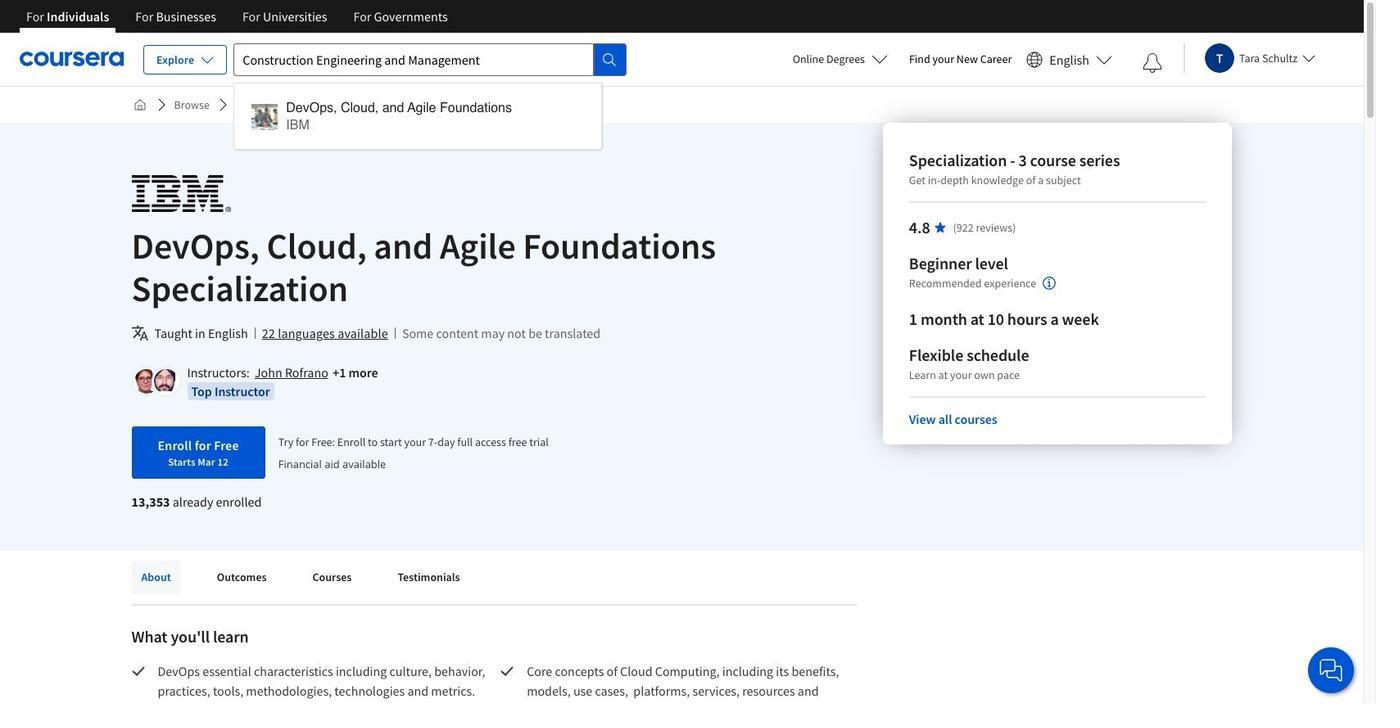 Task type: vqa. For each thing, say whether or not it's contained in the screenshot.
What do you want to learn? text box on the top of the page
yes



Task type: locate. For each thing, give the bounding box(es) containing it.
information about difficulty level pre-requisites. image
[[1043, 277, 1056, 290]]

coursera image
[[20, 46, 124, 72]]

None search field
[[234, 43, 627, 150]]

What do you want to learn? text field
[[234, 43, 594, 76]]

rav ahuja image
[[154, 370, 178, 394]]

ibm image
[[132, 175, 231, 212]]



Task type: describe. For each thing, give the bounding box(es) containing it.
home image
[[133, 98, 146, 111]]

banner navigation
[[13, 0, 461, 45]]

john rofrano image
[[134, 370, 159, 394]]

suggestion image image
[[252, 104, 278, 130]]



